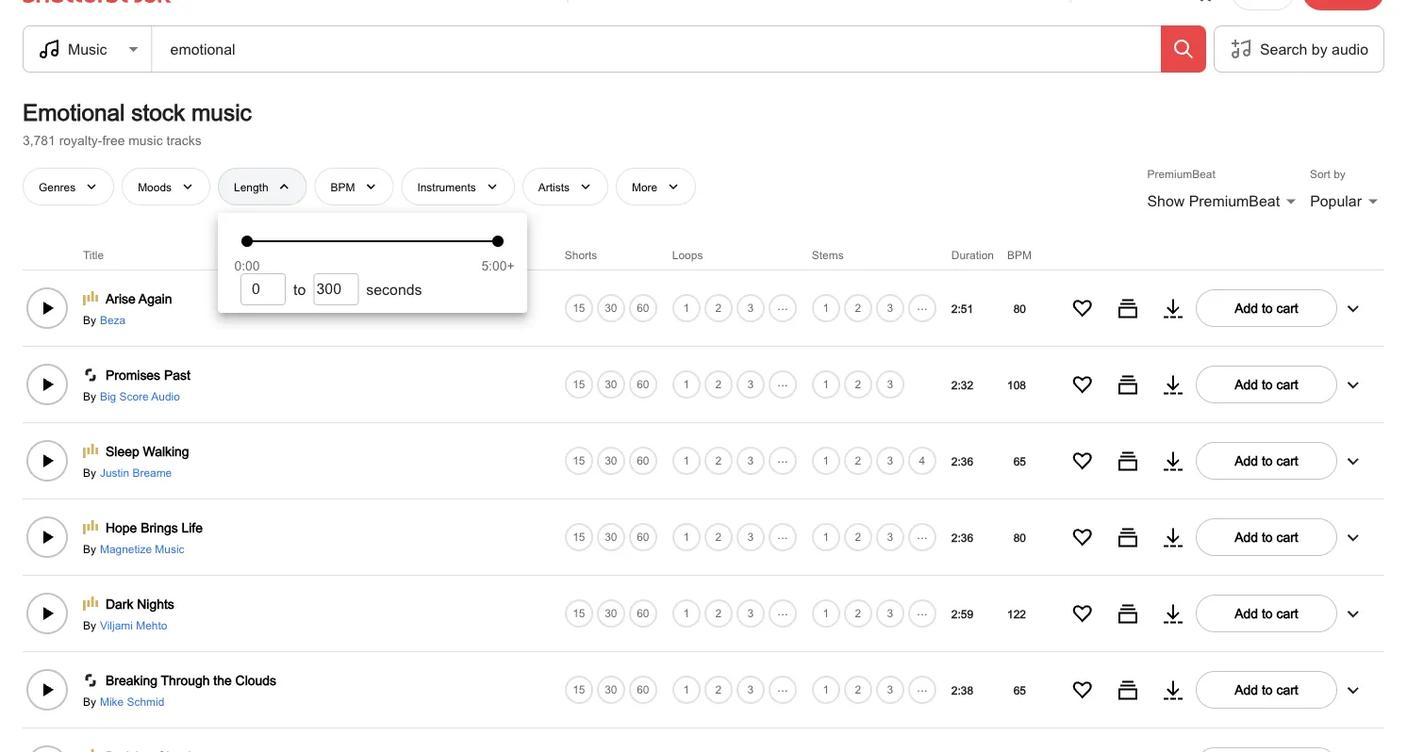 Task type: describe. For each thing, give the bounding box(es) containing it.
30 for arise again
[[605, 302, 617, 315]]

0 horizontal spatial music
[[129, 132, 163, 147]]

add to cart button for hope brings life
[[1196, 519, 1337, 556]]

2:32
[[952, 378, 973, 391]]

to for promises past
[[1262, 377, 1273, 392]]

seconds
[[366, 281, 422, 298]]

add for hope brings life
[[1235, 530, 1258, 545]]

clouds
[[235, 673, 276, 688]]

80 for arise again
[[1014, 302, 1026, 315]]

add to cart button for dark nights
[[1196, 595, 1337, 633]]

emotional stock music 3,781 royalty-free music tracks
[[23, 99, 252, 147]]

promises past
[[106, 368, 190, 383]]

search
[[1260, 40, 1308, 58]]

15 for dark nights
[[573, 607, 585, 620]]

try image for the
[[1162, 679, 1185, 702]]

15 for arise again
[[573, 302, 585, 315]]

3,781
[[23, 132, 56, 147]]

add to cart button for sleep walking
[[1196, 442, 1337, 480]]

by magnetize music
[[83, 542, 184, 555]]

length
[[234, 180, 268, 193]]

stock
[[131, 99, 185, 125]]

cart for breaking through the clouds
[[1277, 682, 1298, 698]]

by for breaking
[[83, 695, 96, 708]]

to for breaking through the clouds
[[1262, 682, 1273, 698]]

breaking through the clouds
[[106, 673, 276, 688]]

sleep
[[106, 444, 139, 459]]

to for arise again
[[1262, 300, 1273, 316]]

2:51
[[952, 302, 973, 315]]

try image for dark nights
[[1162, 602, 1185, 625]]

mike
[[100, 695, 124, 708]]

bpm inside button
[[331, 180, 355, 193]]

dark
[[106, 597, 133, 612]]

by big score audio
[[83, 389, 180, 403]]

save image for hope brings life
[[1071, 526, 1094, 549]]

60 for dark nights
[[637, 607, 649, 620]]

60 for hope brings life
[[637, 531, 649, 544]]

60 inside button
[[637, 301, 649, 314]]

viljami mehto link
[[96, 618, 167, 633]]

nights
[[137, 597, 174, 612]]

30 for sleep walking
[[605, 454, 617, 468]]

122
[[1007, 607, 1026, 620]]

108
[[1007, 378, 1026, 391]]

by for dark
[[83, 619, 96, 632]]

dark nights
[[106, 597, 174, 612]]

moods button
[[122, 168, 210, 205]]

add for breaking through the clouds
[[1235, 682, 1258, 698]]

hope brings life
[[106, 520, 203, 536]]

audio
[[151, 389, 180, 403]]

cart for sleep walking
[[1277, 453, 1298, 468]]

genres
[[39, 180, 76, 193]]

breaking
[[106, 673, 157, 688]]

15 for hope brings life
[[573, 531, 585, 544]]

duration
[[952, 248, 994, 262]]

3 button for hope brings life
[[735, 521, 767, 553]]

cart for promises past
[[1277, 377, 1298, 392]]

similar image for dark nights
[[1117, 602, 1139, 625]]

save image for dark nights
[[1071, 602, 1094, 625]]

brings
[[141, 520, 178, 536]]

free
[[102, 132, 125, 147]]

artists
[[538, 180, 570, 193]]

arise
[[106, 291, 136, 306]]

1 horizontal spatial music
[[192, 99, 252, 125]]

shorts
[[565, 248, 597, 262]]

instruments
[[417, 180, 476, 193]]

big
[[100, 389, 116, 403]]

hope
[[106, 520, 137, 536]]

cart for hope brings life
[[1277, 530, 1298, 545]]

15 for breaking through the clouds
[[573, 684, 585, 697]]

5:00+
[[481, 258, 515, 274]]

2:36 for 4
[[952, 454, 973, 468]]

add for arise again
[[1235, 300, 1258, 316]]

similar image for arise again
[[1117, 297, 1139, 320]]

save image for again
[[1071, 297, 1094, 320]]

80 for hope brings life
[[1014, 531, 1026, 544]]

mehto
[[136, 619, 167, 632]]

add to cart button for promises past
[[1196, 366, 1337, 403]]

the
[[213, 673, 232, 688]]

search image
[[1172, 38, 1195, 60]]

try image for life
[[1162, 526, 1185, 549]]

15 for promises past
[[573, 378, 585, 391]]

viljami
[[100, 619, 133, 632]]

try image for promises past
[[1162, 373, 1185, 396]]

4
[[919, 454, 925, 468]]

add to cart for sleep walking
[[1235, 453, 1298, 468]]

3 button for promises past
[[735, 369, 767, 401]]

by for hope
[[83, 542, 96, 555]]



Task type: locate. For each thing, give the bounding box(es) containing it.
by justin breame
[[83, 466, 172, 479]]

30 for dark nights
[[605, 607, 617, 620]]

3 by from the top
[[83, 466, 96, 479]]

30
[[605, 302, 617, 315], [605, 378, 617, 391], [605, 454, 617, 468], [605, 531, 617, 544], [605, 607, 617, 620], [605, 684, 617, 697]]

15
[[573, 302, 585, 315], [573, 378, 585, 391], [573, 454, 585, 468], [573, 531, 585, 544], [573, 607, 585, 620], [573, 684, 585, 697]]

1 cart from the top
[[1277, 300, 1298, 316]]

by left beza
[[83, 313, 96, 326]]

add to cart for hope brings life
[[1235, 530, 1298, 545]]

...
[[777, 298, 788, 313], [917, 298, 928, 313], [777, 374, 788, 389], [777, 451, 788, 466], [777, 527, 788, 542], [917, 527, 928, 542], [777, 603, 788, 619], [917, 603, 928, 619], [777, 680, 788, 695], [917, 680, 928, 695]]

65
[[1014, 454, 1026, 468], [1014, 684, 1026, 697]]

artists button
[[522, 168, 608, 205]]

2 by from the top
[[83, 389, 96, 403]]

3 60 from the top
[[637, 454, 649, 468]]

2 3 button from the top
[[735, 521, 767, 553]]

music down "stock"
[[129, 132, 163, 147]]

try image
[[1162, 450, 1185, 472], [1162, 526, 1185, 549], [1162, 679, 1185, 702]]

1 80 from the top
[[1014, 302, 1026, 315]]

2 save image from the top
[[1071, 373, 1094, 396]]

30 for breaking through the clouds
[[605, 684, 617, 697]]

by left justin
[[83, 466, 96, 479]]

by viljami mehto
[[83, 619, 167, 632]]

60 button
[[627, 292, 659, 324]]

2 cart from the top
[[1277, 377, 1298, 392]]

1 save image from the top
[[1071, 450, 1094, 472]]

add to cart for dark nights
[[1235, 606, 1298, 621]]

5 add to cart button from the top
[[1196, 595, 1337, 633]]

1 30 from the top
[[605, 302, 617, 315]]

0 vertical spatial 80
[[1014, 302, 1026, 315]]

6 by from the top
[[83, 695, 96, 708]]

30 for hope brings life
[[605, 531, 617, 544]]

5 by from the top
[[83, 619, 96, 632]]

add to cart for breaking through the clouds
[[1235, 682, 1298, 698]]

0 vertical spatial bpm
[[331, 180, 355, 193]]

again
[[138, 291, 172, 306]]

justin breame link
[[96, 465, 172, 480]]

4 add to cart button from the top
[[1196, 519, 1337, 556]]

cart image
[[1194, 0, 1216, 3]]

5 15 from the top
[[573, 607, 585, 620]]

2 15 from the top
[[573, 378, 585, 391]]

1 vertical spatial bpm
[[1007, 248, 1032, 262]]

magnetize music link
[[96, 541, 184, 556]]

title
[[83, 248, 104, 262]]

2 60 from the top
[[637, 378, 649, 391]]

5 add from the top
[[1235, 606, 1258, 621]]

0 vertical spatial save image
[[1071, 297, 1094, 320]]

bpm right duration
[[1007, 248, 1032, 262]]

1 try image from the top
[[1162, 450, 1185, 472]]

to
[[293, 281, 306, 298], [1262, 300, 1273, 316], [1262, 377, 1273, 392], [1262, 453, 1273, 468], [1262, 530, 1273, 545], [1262, 606, 1273, 621], [1262, 682, 1273, 698]]

add to cart for arise again
[[1235, 300, 1298, 316]]

5 cart from the top
[[1277, 606, 1298, 621]]

length button
[[218, 168, 307, 205]]

by for promises
[[83, 389, 96, 403]]

to for dark nights
[[1262, 606, 1273, 621]]

4 15 from the top
[[573, 531, 585, 544]]

life
[[182, 520, 203, 536]]

4 similar image from the top
[[1117, 602, 1139, 625]]

3 save image from the top
[[1071, 602, 1094, 625]]

3 add from the top
[[1235, 453, 1258, 468]]

beza link
[[96, 312, 126, 327]]

1 vertical spatial music
[[129, 132, 163, 147]]

music up tracks
[[192, 99, 252, 125]]

by for arise
[[83, 313, 96, 326]]

60
[[637, 301, 649, 314], [637, 378, 649, 391], [637, 454, 649, 468], [637, 531, 649, 544], [637, 607, 649, 620], [637, 684, 649, 697]]

15 for sleep walking
[[573, 454, 585, 468]]

3 cart from the top
[[1277, 453, 1298, 468]]

80
[[1014, 302, 1026, 315], [1014, 531, 1026, 544]]

through
[[161, 673, 210, 688]]

3 try image from the top
[[1162, 602, 1185, 625]]

promises past link
[[106, 366, 190, 385]]

dark nights link
[[106, 595, 174, 614]]

0 vertical spatial try image
[[1162, 297, 1185, 320]]

try image for arise again
[[1162, 297, 1185, 320]]

audio
[[1332, 40, 1369, 58]]

3 similar image from the top
[[1117, 526, 1139, 549]]

65 down 108
[[1014, 454, 1026, 468]]

1 2:36 from the top
[[952, 454, 973, 468]]

2 add to cart from the top
[[1235, 377, 1298, 392]]

shutterstock image
[[23, 0, 175, 3]]

add for dark nights
[[1235, 606, 1258, 621]]

cart for dark nights
[[1277, 606, 1298, 621]]

save image for sleep walking
[[1071, 450, 1094, 472]]

6 add to cart from the top
[[1235, 682, 1298, 698]]

4 cart from the top
[[1277, 530, 1298, 545]]

0 vertical spatial try image
[[1162, 450, 1185, 472]]

2:59
[[952, 607, 973, 620]]

score
[[119, 389, 149, 403]]

1 add from the top
[[1235, 300, 1258, 316]]

2 save image from the top
[[1071, 526, 1094, 549]]

1 add to cart from the top
[[1235, 300, 1298, 316]]

by left mike
[[83, 695, 96, 708]]

3
[[747, 302, 754, 315], [887, 302, 893, 315], [747, 378, 754, 391], [887, 378, 893, 391], [747, 454, 754, 468], [887, 454, 893, 468], [747, 530, 754, 544], [887, 531, 893, 544], [747, 607, 754, 620], [887, 607, 893, 620], [747, 684, 754, 697], [887, 684, 893, 697]]

search by audio button
[[1214, 26, 1385, 72]]

sleep walking
[[106, 444, 189, 459]]

promises
[[106, 368, 160, 383]]

justin
[[100, 466, 129, 479]]

add to cart button
[[1196, 289, 1337, 327], [1196, 366, 1337, 403], [1196, 442, 1337, 480], [1196, 519, 1337, 556], [1196, 595, 1337, 633], [1196, 671, 1337, 709]]

save image for breaking through the clouds
[[1071, 679, 1094, 702]]

1 save image from the top
[[1071, 297, 1094, 320]]

2 add to cart button from the top
[[1196, 366, 1337, 403]]

2 vertical spatial try image
[[1162, 602, 1185, 625]]

5 similar image from the top
[[1117, 679, 1139, 702]]

add to cart button for arise again
[[1196, 289, 1337, 327]]

30 for promises past
[[605, 378, 617, 391]]

bpm button
[[315, 168, 394, 205]]

by left big
[[83, 389, 96, 403]]

cart
[[1277, 300, 1298, 316], [1277, 377, 1298, 392], [1277, 453, 1298, 468], [1277, 530, 1298, 545], [1277, 606, 1298, 621], [1277, 682, 1298, 698]]

moods
[[138, 180, 172, 193]]

80 right '2:51'
[[1014, 302, 1026, 315]]

1 15 from the top
[[573, 302, 585, 315]]

try image
[[1162, 297, 1185, 320], [1162, 373, 1185, 396], [1162, 602, 1185, 625]]

1 vertical spatial 65
[[1014, 684, 1026, 697]]

65 right the 2:38
[[1014, 684, 1026, 697]]

60 for promises past
[[637, 378, 649, 391]]

2 try image from the top
[[1162, 373, 1185, 396]]

6 30 from the top
[[605, 684, 617, 697]]

2 30 from the top
[[605, 378, 617, 391]]

by
[[83, 313, 96, 326], [83, 389, 96, 403], [83, 466, 96, 479], [83, 542, 96, 555], [83, 619, 96, 632], [83, 695, 96, 708]]

5 add to cart from the top
[[1235, 606, 1298, 621]]

stems
[[812, 248, 844, 262]]

2 80 from the top
[[1014, 531, 1026, 544]]

65 for ...
[[1014, 684, 1026, 697]]

4 60 from the top
[[637, 531, 649, 544]]

3 try image from the top
[[1162, 679, 1185, 702]]

instruments button
[[401, 168, 515, 205]]

to for hope brings life
[[1262, 530, 1273, 545]]

mike schmid link
[[96, 694, 164, 709]]

more
[[632, 180, 658, 193]]

2:38
[[952, 684, 973, 697]]

60 for sleep walking
[[637, 454, 649, 468]]

4 save image from the top
[[1071, 679, 1094, 702]]

similar image for breaking through the clouds
[[1117, 679, 1139, 702]]

80 up the 122
[[1014, 531, 1026, 544]]

1 add to cart button from the top
[[1196, 289, 1337, 327]]

None number field
[[241, 274, 285, 305], [314, 274, 358, 305], [241, 274, 285, 305], [314, 274, 358, 305]]

6 60 from the top
[[637, 684, 649, 697]]

save image
[[1071, 297, 1094, 320], [1071, 373, 1094, 396]]

walking
[[143, 444, 189, 459]]

1 3 button from the top
[[735, 369, 767, 401]]

0 vertical spatial 3 button
[[735, 369, 767, 401]]

add to cart for promises past
[[1235, 377, 1298, 392]]

2:36 for ...
[[952, 531, 973, 544]]

1 vertical spatial 3 button
[[735, 521, 767, 553]]

0 vertical spatial 65
[[1014, 454, 1026, 468]]

big score audio link
[[96, 388, 180, 403]]

royalty-
[[59, 132, 102, 147]]

4 30 from the top
[[605, 531, 617, 544]]

2 vertical spatial try image
[[1162, 679, 1185, 702]]

1 vertical spatial 80
[[1014, 531, 1026, 544]]

1 by from the top
[[83, 313, 96, 326]]

genres button
[[23, 168, 114, 205]]

more button
[[616, 168, 696, 205]]

5 30 from the top
[[605, 607, 617, 620]]

1 similar image from the top
[[1117, 297, 1139, 320]]

2:36
[[952, 454, 973, 468], [952, 531, 973, 544]]

similar image for sleep walking
[[1117, 450, 1139, 472]]

2 similar image from the top
[[1117, 450, 1139, 472]]

1 vertical spatial save image
[[1071, 373, 1094, 396]]

sleep walking link
[[106, 442, 189, 461]]

to for sleep walking
[[1262, 453, 1273, 468]]

add to cart
[[1235, 300, 1298, 316], [1235, 377, 1298, 392], [1235, 453, 1298, 468], [1235, 530, 1298, 545], [1235, 606, 1298, 621], [1235, 682, 1298, 698]]

6 15 from the top
[[573, 684, 585, 697]]

4 by from the top
[[83, 542, 96, 555]]

cart for arise again
[[1277, 300, 1298, 316]]

add
[[1235, 300, 1258, 316], [1235, 377, 1258, 392], [1235, 453, 1258, 468], [1235, 530, 1258, 545], [1235, 606, 1258, 621], [1235, 682, 1258, 698]]

bpm right the length button
[[331, 180, 355, 193]]

2 add from the top
[[1235, 377, 1258, 392]]

1 vertical spatial try image
[[1162, 526, 1185, 549]]

add for sleep walking
[[1235, 453, 1258, 468]]

by for sleep
[[83, 466, 96, 479]]

5 60 from the top
[[637, 607, 649, 620]]

1 60 from the top
[[637, 301, 649, 314]]

0:00
[[234, 258, 260, 274]]

arise again
[[106, 291, 172, 306]]

3 30 from the top
[[605, 454, 617, 468]]

3 add to cart from the top
[[1235, 453, 1298, 468]]

1 vertical spatial 2:36
[[952, 531, 973, 544]]

breame
[[132, 466, 172, 479]]

1 try image from the top
[[1162, 297, 1185, 320]]

2:36 right 4
[[952, 454, 973, 468]]

save image
[[1071, 450, 1094, 472], [1071, 526, 1094, 549], [1071, 602, 1094, 625], [1071, 679, 1094, 702]]

similar image
[[1117, 373, 1139, 396]]

tracks
[[166, 132, 202, 147]]

2 try image from the top
[[1162, 526, 1185, 549]]

past
[[164, 368, 190, 383]]

1 65 from the top
[[1014, 454, 1026, 468]]

3 add to cart button from the top
[[1196, 442, 1337, 480]]

4 add from the top
[[1235, 530, 1258, 545]]

6 add to cart button from the top
[[1196, 671, 1337, 709]]

by left viljami
[[83, 619, 96, 632]]

beza
[[100, 313, 126, 326]]

by mike schmid
[[83, 695, 164, 708]]

search by audio
[[1260, 40, 1369, 58]]

2:36 up 2:59 on the right bottom
[[952, 531, 973, 544]]

0 vertical spatial music
[[192, 99, 252, 125]]

3 button
[[735, 369, 767, 401], [735, 521, 767, 553]]

similar image for hope brings life
[[1117, 526, 1139, 549]]

by
[[1312, 40, 1328, 58]]

3 15 from the top
[[573, 454, 585, 468]]

arise again link
[[106, 289, 172, 308]]

breaking through the clouds link
[[106, 671, 276, 690]]

65 for 4
[[1014, 454, 1026, 468]]

by left magnetize
[[83, 542, 96, 555]]

60 for breaking through the clouds
[[637, 684, 649, 697]]

1 horizontal spatial bpm
[[1007, 248, 1032, 262]]

hope brings life link
[[106, 519, 203, 537]]

save image for past
[[1071, 373, 1094, 396]]

4 add to cart from the top
[[1235, 530, 1298, 545]]

schmid
[[127, 695, 164, 708]]

add to cart button for breaking through the clouds
[[1196, 671, 1337, 709]]

2 2:36 from the top
[[952, 531, 973, 544]]

by beza
[[83, 313, 126, 326]]

2 65 from the top
[[1014, 684, 1026, 697]]

0 vertical spatial 2:36
[[952, 454, 973, 468]]

6 add from the top
[[1235, 682, 1258, 698]]

1 vertical spatial try image
[[1162, 373, 1185, 396]]

6 cart from the top
[[1277, 682, 1298, 698]]

emotional
[[23, 99, 125, 125]]

add for promises past
[[1235, 377, 1258, 392]]

magnetize
[[100, 542, 152, 555]]

loops
[[672, 248, 703, 262]]

similar image
[[1117, 297, 1139, 320], [1117, 450, 1139, 472], [1117, 526, 1139, 549], [1117, 602, 1139, 625], [1117, 679, 1139, 702]]

music
[[155, 542, 184, 555]]

0 horizontal spatial bpm
[[331, 180, 355, 193]]



Task type: vqa. For each thing, say whether or not it's contained in the screenshot.


